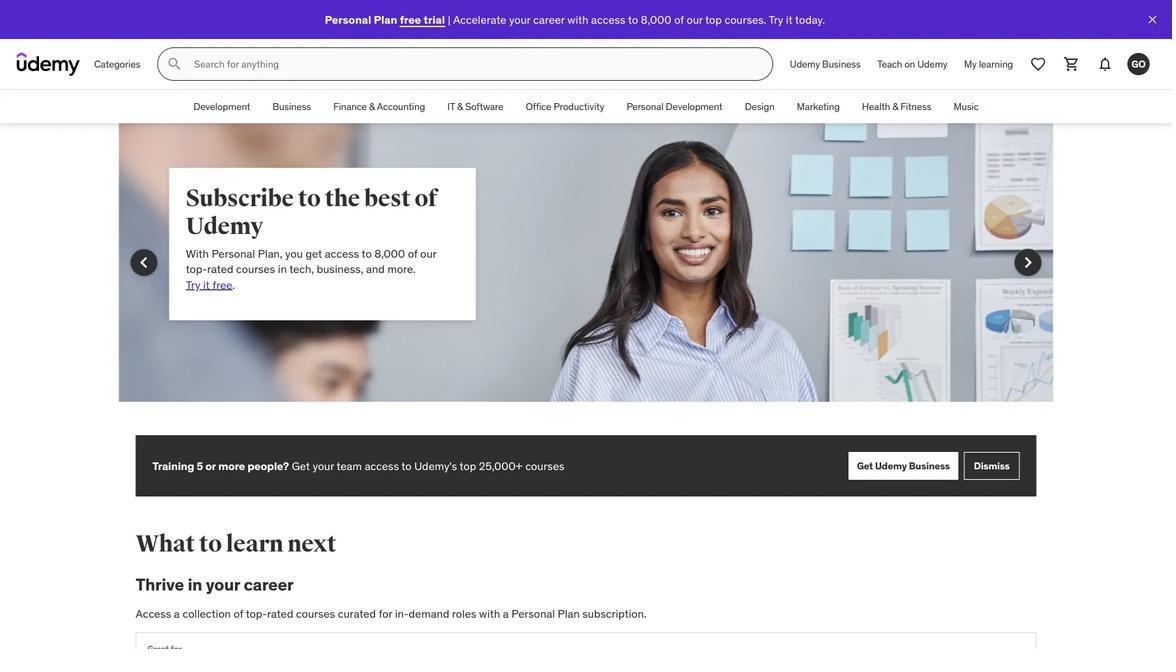Task type: vqa. For each thing, say whether or not it's contained in the screenshot.
experienced
no



Task type: locate. For each thing, give the bounding box(es) containing it.
0 horizontal spatial with
[[479, 607, 500, 621]]

0 horizontal spatial access
[[325, 247, 359, 261]]

1 horizontal spatial &
[[457, 100, 463, 113]]

accelerate
[[453, 12, 506, 26]]

udemy business
[[790, 58, 861, 70]]

2 vertical spatial courses
[[296, 607, 335, 621]]

2 vertical spatial your
[[206, 575, 240, 596]]

it left .
[[203, 278, 210, 292]]

1 horizontal spatial career
[[533, 12, 565, 26]]

0 horizontal spatial your
[[206, 575, 240, 596]]

0 horizontal spatial 8,000
[[374, 247, 405, 261]]

your for career
[[509, 12, 531, 26]]

plan left the free trial link
[[374, 12, 397, 26]]

subscription.
[[582, 607, 647, 621]]

try down with
[[186, 278, 200, 292]]

submit search image
[[166, 56, 183, 73]]

2 horizontal spatial access
[[591, 12, 626, 26]]

courses.
[[725, 12, 766, 26]]

business up the marketing
[[822, 58, 861, 70]]

collection
[[182, 607, 231, 621]]

1 vertical spatial access
[[325, 247, 359, 261]]

0 vertical spatial our
[[687, 12, 703, 26]]

with
[[567, 12, 589, 26], [479, 607, 500, 621]]

1 vertical spatial 8,000
[[374, 247, 405, 261]]

business
[[822, 58, 861, 70], [273, 100, 311, 113], [909, 460, 950, 473]]

1 horizontal spatial try
[[769, 12, 783, 26]]

a right roles
[[503, 607, 509, 621]]

music link
[[943, 90, 990, 123]]

rated inside the subscribe to the best of udemy with personal plan, you get access to 8,000 of our top-rated courses in tech, business, and more. try it free .
[[207, 262, 233, 276]]

business left the dismiss
[[909, 460, 950, 473]]

1 horizontal spatial business
[[822, 58, 861, 70]]

1 vertical spatial with
[[479, 607, 500, 621]]

carousel element
[[119, 123, 1053, 436]]

Search for anything text field
[[191, 52, 756, 76]]

1 vertical spatial business
[[273, 100, 311, 113]]

1 horizontal spatial development
[[666, 100, 723, 113]]

your right accelerate
[[509, 12, 531, 26]]

0 horizontal spatial top-
[[186, 262, 207, 276]]

access
[[136, 607, 171, 621]]

it left 'today.'
[[786, 12, 793, 26]]

0 horizontal spatial courses
[[236, 262, 275, 276]]

get udemy business link
[[849, 453, 958, 480]]

0 vertical spatial top
[[705, 12, 722, 26]]

your up collection
[[206, 575, 240, 596]]

1 horizontal spatial top
[[705, 12, 722, 26]]

1 vertical spatial career
[[244, 575, 294, 596]]

1 vertical spatial it
[[203, 278, 210, 292]]

1 a from the left
[[174, 607, 180, 621]]

business left the finance
[[273, 100, 311, 113]]

top left courses.
[[705, 12, 722, 26]]

it
[[447, 100, 455, 113]]

0 vertical spatial plan
[[374, 12, 397, 26]]

thrive
[[136, 575, 184, 596]]

wishlist image
[[1030, 56, 1047, 73]]

0 vertical spatial in
[[278, 262, 287, 276]]

udemy inside the subscribe to the best of udemy with personal plan, you get access to 8,000 of our top-rated courses in tech, business, and more. try it free .
[[186, 212, 263, 241]]

music
[[954, 100, 979, 113]]

in
[[278, 262, 287, 276], [188, 575, 202, 596]]

your left 'team'
[[313, 459, 334, 473]]

free inside the subscribe to the best of udemy with personal plan, you get access to 8,000 of our top-rated courses in tech, business, and more. try it free .
[[212, 278, 232, 292]]

personal plan free trial | accelerate your career with access to 8,000 of our top courses. try it today.
[[325, 12, 825, 26]]

office productivity
[[526, 100, 604, 113]]

2 & from the left
[[457, 100, 463, 113]]

|
[[448, 12, 451, 26]]

& right health
[[892, 100, 898, 113]]

1 vertical spatial our
[[420, 247, 436, 261]]

our inside the subscribe to the best of udemy with personal plan, you get access to 8,000 of our top-rated courses in tech, business, and more. try it free .
[[420, 247, 436, 261]]

0 vertical spatial career
[[533, 12, 565, 26]]

learning
[[979, 58, 1013, 70]]

personal development
[[627, 100, 723, 113]]

tech,
[[289, 262, 314, 276]]

1 vertical spatial try
[[186, 278, 200, 292]]

1 horizontal spatial rated
[[267, 607, 293, 621]]

a right access at the bottom
[[174, 607, 180, 621]]

with
[[186, 247, 209, 261]]

1 & from the left
[[369, 100, 375, 113]]

rated
[[207, 262, 233, 276], [267, 607, 293, 621]]

career inside thrive in your career element
[[244, 575, 294, 596]]

categories
[[94, 58, 140, 70]]

development link
[[182, 90, 261, 123]]

1 vertical spatial in
[[188, 575, 202, 596]]

& right it
[[457, 100, 463, 113]]

the
[[325, 184, 360, 213]]

go link
[[1122, 47, 1155, 81]]

career down learn
[[244, 575, 294, 596]]

0 vertical spatial access
[[591, 12, 626, 26]]

0 horizontal spatial get
[[292, 459, 310, 473]]

courses inside thrive in your career element
[[296, 607, 335, 621]]

get udemy business
[[857, 460, 950, 473]]

1 vertical spatial top
[[460, 459, 476, 473]]

business link
[[261, 90, 322, 123]]

your inside thrive in your career element
[[206, 575, 240, 596]]

get
[[292, 459, 310, 473], [857, 460, 873, 473]]

1 horizontal spatial our
[[687, 12, 703, 26]]

shopping cart with 0 items image
[[1063, 56, 1080, 73]]

career right accelerate
[[533, 12, 565, 26]]

0 horizontal spatial plan
[[374, 12, 397, 26]]

25,000+
[[479, 459, 523, 473]]

next image
[[1017, 252, 1039, 274]]

teach on udemy
[[877, 58, 947, 70]]

1 vertical spatial rated
[[267, 607, 293, 621]]

1 vertical spatial your
[[313, 459, 334, 473]]

0 horizontal spatial business
[[273, 100, 311, 113]]

0 vertical spatial with
[[567, 12, 589, 26]]

8,000
[[641, 12, 672, 26], [374, 247, 405, 261]]

career
[[533, 12, 565, 26], [244, 575, 294, 596]]

2 development from the left
[[666, 100, 723, 113]]

try
[[769, 12, 783, 26], [186, 278, 200, 292]]

1 horizontal spatial free
[[400, 12, 421, 26]]

2 vertical spatial access
[[365, 459, 399, 473]]

0 horizontal spatial development
[[193, 100, 250, 113]]

personal inside thrive in your career element
[[512, 607, 555, 621]]

0 vertical spatial rated
[[207, 262, 233, 276]]

top-
[[186, 262, 207, 276], [246, 607, 267, 621]]

0 horizontal spatial our
[[420, 247, 436, 261]]

2 horizontal spatial courses
[[525, 459, 564, 473]]

get
[[306, 247, 322, 261]]

0 horizontal spatial top
[[460, 459, 476, 473]]

1 horizontal spatial plan
[[558, 607, 580, 621]]

try right courses.
[[769, 12, 783, 26]]

health & fitness link
[[851, 90, 943, 123]]

1 vertical spatial plan
[[558, 607, 580, 621]]

of
[[674, 12, 684, 26], [415, 184, 437, 213], [408, 247, 418, 261], [234, 607, 243, 621]]

0 horizontal spatial free
[[212, 278, 232, 292]]

in left the tech,
[[278, 262, 287, 276]]

0 vertical spatial courses
[[236, 262, 275, 276]]

0 horizontal spatial rated
[[207, 262, 233, 276]]

2 vertical spatial business
[[909, 460, 950, 473]]

0 vertical spatial free
[[400, 12, 421, 26]]

& for fitness
[[892, 100, 898, 113]]

1 vertical spatial top-
[[246, 607, 267, 621]]

our
[[687, 12, 703, 26], [420, 247, 436, 261]]

previous image
[[133, 252, 155, 274]]

0 horizontal spatial career
[[244, 575, 294, 596]]

my learning
[[964, 58, 1013, 70]]

top- inside the subscribe to the best of udemy with personal plan, you get access to 8,000 of our top-rated courses in tech, business, and more. try it free .
[[186, 262, 207, 276]]

0 vertical spatial your
[[509, 12, 531, 26]]

of inside thrive in your career element
[[234, 607, 243, 621]]

1 horizontal spatial in
[[278, 262, 287, 276]]

demand
[[409, 607, 449, 621]]

top
[[705, 12, 722, 26], [460, 459, 476, 473]]

1 horizontal spatial access
[[365, 459, 399, 473]]

it & software
[[447, 100, 503, 113]]

plan left subscription.
[[558, 607, 580, 621]]

courses right 25,000+
[[525, 459, 564, 473]]

access
[[591, 12, 626, 26], [325, 247, 359, 261], [365, 459, 399, 473]]

personal inside the subscribe to the best of udemy with personal plan, you get access to 8,000 of our top-rated courses in tech, business, and more. try it free .
[[212, 247, 255, 261]]

finance & accounting
[[333, 100, 425, 113]]

of right collection
[[234, 607, 243, 621]]

0 horizontal spatial try
[[186, 278, 200, 292]]

0 horizontal spatial &
[[369, 100, 375, 113]]

in up collection
[[188, 575, 202, 596]]

to
[[628, 12, 638, 26], [298, 184, 321, 213], [362, 247, 372, 261], [401, 459, 412, 473], [199, 530, 222, 559]]

&
[[369, 100, 375, 113], [457, 100, 463, 113], [892, 100, 898, 113]]

0 horizontal spatial a
[[174, 607, 180, 621]]

1 horizontal spatial a
[[503, 607, 509, 621]]

free
[[400, 12, 421, 26], [212, 278, 232, 292]]

0 vertical spatial 8,000
[[641, 12, 672, 26]]

of right best
[[415, 184, 437, 213]]

your
[[509, 12, 531, 26], [313, 459, 334, 473], [206, 575, 240, 596]]

marketing link
[[786, 90, 851, 123]]

8,000 inside the subscribe to the best of udemy with personal plan, you get access to 8,000 of our top-rated courses in tech, business, and more. try it free .
[[374, 247, 405, 261]]

courses
[[236, 262, 275, 276], [525, 459, 564, 473], [296, 607, 335, 621]]

personal
[[325, 12, 371, 26], [627, 100, 664, 113], [212, 247, 255, 261], [512, 607, 555, 621]]

1 development from the left
[[193, 100, 250, 113]]

top- inside thrive in your career element
[[246, 607, 267, 621]]

top- down with
[[186, 262, 207, 276]]

1 vertical spatial free
[[212, 278, 232, 292]]

0 horizontal spatial it
[[203, 278, 210, 292]]

3 & from the left
[[892, 100, 898, 113]]

1 horizontal spatial courses
[[296, 607, 335, 621]]

courses down plan,
[[236, 262, 275, 276]]

0 vertical spatial top-
[[186, 262, 207, 276]]

1 horizontal spatial your
[[313, 459, 334, 473]]

courses left curated
[[296, 607, 335, 621]]

development
[[193, 100, 250, 113], [666, 100, 723, 113]]

top right udemy's
[[460, 459, 476, 473]]

it
[[786, 12, 793, 26], [203, 278, 210, 292]]

with inside thrive in your career element
[[479, 607, 500, 621]]

go
[[1132, 58, 1146, 70]]

plan
[[374, 12, 397, 26], [558, 607, 580, 621]]

0 vertical spatial business
[[822, 58, 861, 70]]

top- right collection
[[246, 607, 267, 621]]

team
[[337, 459, 362, 473]]

2 horizontal spatial &
[[892, 100, 898, 113]]

& right the finance
[[369, 100, 375, 113]]

2 horizontal spatial your
[[509, 12, 531, 26]]

0 vertical spatial it
[[786, 12, 793, 26]]

1 horizontal spatial top-
[[246, 607, 267, 621]]



Task type: describe. For each thing, give the bounding box(es) containing it.
what to learn next
[[136, 530, 336, 559]]

today.
[[795, 12, 825, 26]]

notifications image
[[1097, 56, 1114, 73]]

courses inside the subscribe to the best of udemy with personal plan, you get access to 8,000 of our top-rated courses in tech, business, and more. try it free .
[[236, 262, 275, 276]]

software
[[465, 100, 503, 113]]

access inside the subscribe to the best of udemy with personal plan, you get access to 8,000 of our top-rated courses in tech, business, and more. try it free .
[[325, 247, 359, 261]]

my learning link
[[956, 47, 1022, 81]]

for
[[379, 607, 392, 621]]

office
[[526, 100, 551, 113]]

free trial link
[[400, 12, 445, 26]]

udemy's
[[414, 459, 457, 473]]

dismiss button
[[964, 453, 1020, 480]]

0 horizontal spatial in
[[188, 575, 202, 596]]

design link
[[734, 90, 786, 123]]

design
[[745, 100, 775, 113]]

training 5 or more people? get your team access to udemy's top 25,000+ courses
[[152, 459, 564, 473]]

you
[[285, 247, 303, 261]]

on
[[905, 58, 915, 70]]

training
[[152, 459, 194, 473]]

learn
[[226, 530, 283, 559]]

health & fitness
[[862, 100, 931, 113]]

and
[[366, 262, 385, 276]]

5
[[197, 459, 203, 473]]

try it free link
[[186, 278, 232, 292]]

your for team
[[313, 459, 334, 473]]

of left courses.
[[674, 12, 684, 26]]

people?
[[247, 459, 289, 473]]

access a collection of top-rated courses curated for in-demand roles with a personal plan subscription.
[[136, 607, 647, 621]]

marketing
[[797, 100, 840, 113]]

curated
[[338, 607, 376, 621]]

or
[[205, 459, 216, 473]]

it inside the subscribe to the best of udemy with personal plan, you get access to 8,000 of our top-rated courses in tech, business, and more. try it free .
[[203, 278, 210, 292]]

0 vertical spatial try
[[769, 12, 783, 26]]

what
[[136, 530, 195, 559]]

fitness
[[901, 100, 931, 113]]

subscribe
[[186, 184, 294, 213]]

plan,
[[258, 247, 283, 261]]

.
[[232, 278, 235, 292]]

1 horizontal spatial get
[[857, 460, 873, 473]]

business,
[[317, 262, 363, 276]]

& for accounting
[[369, 100, 375, 113]]

in-
[[395, 607, 409, 621]]

teach
[[877, 58, 902, 70]]

more
[[218, 459, 245, 473]]

in inside the subscribe to the best of udemy with personal plan, you get access to 8,000 of our top-rated courses in tech, business, and more. try it free .
[[278, 262, 287, 276]]

next
[[287, 530, 336, 559]]

categories button
[[86, 47, 149, 81]]

teach on udemy link
[[869, 47, 956, 81]]

trial
[[424, 12, 445, 26]]

it & software link
[[436, 90, 515, 123]]

thrive in your career
[[136, 575, 294, 596]]

of up 'more.'
[[408, 247, 418, 261]]

finance & accounting link
[[322, 90, 436, 123]]

rated inside thrive in your career element
[[267, 607, 293, 621]]

udemy business link
[[782, 47, 869, 81]]

1 horizontal spatial 8,000
[[641, 12, 672, 26]]

personal development link
[[615, 90, 734, 123]]

2 horizontal spatial business
[[909, 460, 950, 473]]

thrive in your career element
[[136, 575, 1037, 650]]

best
[[364, 184, 410, 213]]

1 vertical spatial courses
[[525, 459, 564, 473]]

1 horizontal spatial it
[[786, 12, 793, 26]]

& for software
[[457, 100, 463, 113]]

udemy image
[[17, 52, 80, 76]]

2 a from the left
[[503, 607, 509, 621]]

try inside the subscribe to the best of udemy with personal plan, you get access to 8,000 of our top-rated courses in tech, business, and more. try it free .
[[186, 278, 200, 292]]

my
[[964, 58, 977, 70]]

health
[[862, 100, 890, 113]]

plan inside thrive in your career element
[[558, 607, 580, 621]]

dismiss
[[974, 460, 1010, 473]]

subscribe to the best of udemy with personal plan, you get access to 8,000 of our top-rated courses in tech, business, and more. try it free .
[[186, 184, 437, 292]]

roles
[[452, 607, 476, 621]]

finance
[[333, 100, 367, 113]]

office productivity link
[[515, 90, 615, 123]]

1 horizontal spatial with
[[567, 12, 589, 26]]

accounting
[[377, 100, 425, 113]]

more.
[[387, 262, 416, 276]]

close image
[[1146, 13, 1160, 26]]

productivity
[[554, 100, 604, 113]]



